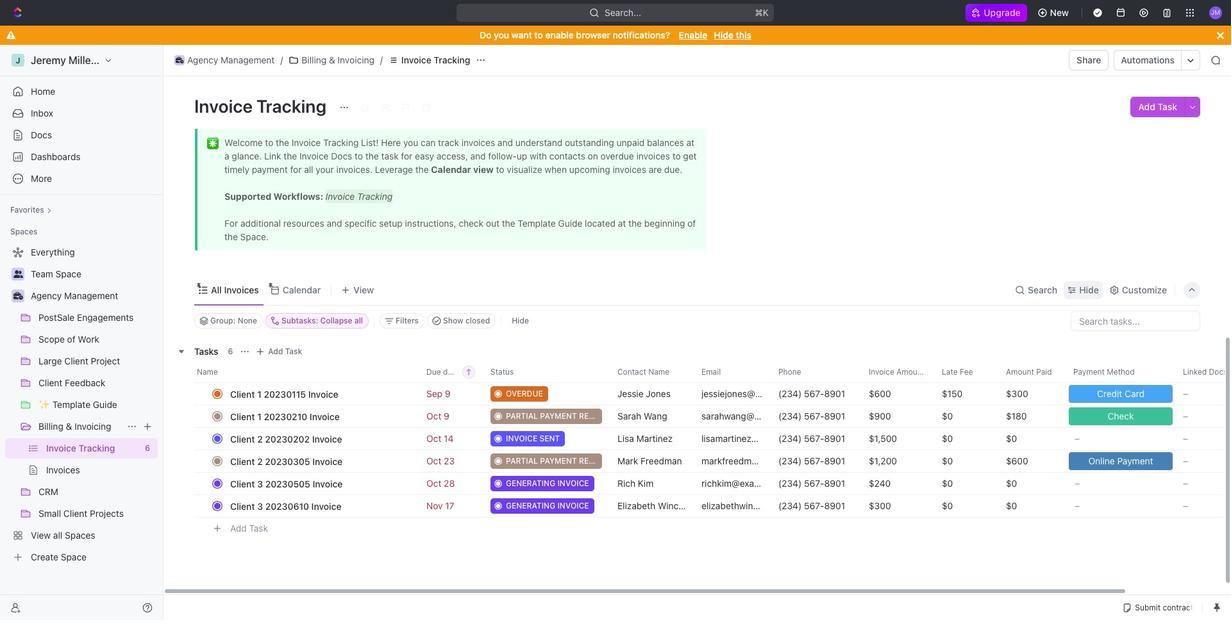 Task type: vqa. For each thing, say whether or not it's contained in the screenshot.


Task type: locate. For each thing, give the bounding box(es) containing it.
1 vertical spatial tracking
[[256, 96, 326, 117]]

client down the large
[[38, 378, 62, 389]]

0 horizontal spatial 6
[[145, 444, 150, 453]]

0 vertical spatial hide
[[714, 29, 734, 40]]

1 vertical spatial all
[[53, 530, 62, 541]]

jm button
[[1206, 3, 1226, 23]]

✨ template guide link
[[38, 395, 155, 416]]

2 8901 from the top
[[824, 411, 845, 422]]

3 (234) 567-8901 from the top
[[779, 434, 845, 444]]

add task
[[1139, 101, 1177, 112], [268, 347, 302, 357], [230, 523, 268, 534]]

hide right closed
[[512, 316, 529, 326]]

1 vertical spatial add
[[268, 347, 283, 357]]

1 horizontal spatial view
[[353, 284, 374, 295]]

0 vertical spatial add task
[[1139, 101, 1177, 112]]

1 vertical spatial payment
[[540, 457, 577, 466]]

20230610
[[265, 501, 309, 512]]

1 horizontal spatial &
[[329, 55, 335, 65]]

$300 down $240
[[869, 501, 891, 512]]

4 (234) 567-8901 from the top
[[779, 456, 845, 467]]

client 1 20230210 invoice
[[230, 411, 340, 422]]

2 amount from the left
[[1006, 367, 1034, 377]]

work
[[78, 334, 99, 345]]

invoices up crm
[[46, 465, 80, 476]]

docs down inbox at the left top
[[31, 130, 52, 140]]

partial for sarah
[[506, 412, 538, 421]]

3 (234) 567-8901 link from the top
[[779, 434, 845, 444]]

favorites button
[[5, 203, 57, 218]]

(234) down lisamartinez@example.com link
[[779, 478, 802, 489]]

mark freedman
[[618, 456, 682, 467]]

jones
[[646, 389, 671, 400]]

invoice for elizabeth winchester
[[558, 501, 589, 511]]

agency management up postsale engagements at the left
[[31, 290, 118, 301]]

$600 button down 'invoice amount'
[[861, 383, 934, 406]]

1 for 20230115
[[257, 389, 262, 400]]

(234) down phone
[[779, 389, 802, 400]]

calendar
[[283, 284, 321, 295]]

2 3 from the top
[[257, 501, 263, 512]]

(234) for richkim@example.com
[[779, 478, 802, 489]]

0 vertical spatial $600
[[869, 389, 891, 400]]

hide inside dropdown button
[[1079, 284, 1099, 295]]

invoicing
[[338, 55, 374, 65], [75, 421, 111, 432]]

1 horizontal spatial 6
[[228, 347, 233, 357]]

1 vertical spatial billing
[[38, 421, 63, 432]]

$900 button
[[861, 405, 934, 428]]

1 amount from the left
[[897, 367, 925, 377]]

1 vertical spatial spaces
[[65, 530, 95, 541]]

enable
[[679, 29, 708, 40]]

2
[[257, 434, 263, 445], [257, 456, 263, 467]]

0 vertical spatial 6
[[228, 347, 233, 357]]

0 vertical spatial agency
[[187, 55, 218, 65]]

1 vertical spatial $600 button
[[998, 450, 1066, 473]]

agency down team
[[31, 290, 62, 301]]

$600 down $180
[[1006, 456, 1028, 467]]

$600 for right $600 button
[[1006, 456, 1028, 467]]

1 vertical spatial partial
[[506, 457, 538, 466]]

all up create space
[[53, 530, 62, 541]]

lisa martinez
[[618, 434, 673, 444]]

add down automations button
[[1139, 101, 1156, 112]]

1 payment from the top
[[540, 412, 577, 421]]

template
[[52, 400, 90, 410]]

1 vertical spatial hide
[[1079, 284, 1099, 295]]

0 vertical spatial all
[[355, 316, 363, 326]]

3 567- from the top
[[804, 434, 824, 444]]

amount left late
[[897, 367, 925, 377]]

space down everything link
[[56, 269, 81, 280]]

0 vertical spatial billing & invoicing
[[302, 55, 374, 65]]

– button for $240
[[1175, 473, 1231, 496]]

1 horizontal spatial task
[[285, 347, 302, 357]]

client left 20230210
[[230, 411, 255, 422]]

1 8901 from the top
[[824, 389, 845, 400]]

partial payment received button
[[483, 405, 617, 428], [483, 450, 617, 473]]

1 horizontal spatial all
[[355, 316, 363, 326]]

generating invoice
[[506, 479, 589, 489], [506, 501, 589, 511]]

home link
[[5, 81, 158, 102]]

$300 button down $240
[[861, 495, 934, 518]]

tasks
[[194, 346, 218, 357]]

6 up invoices "link"
[[145, 444, 150, 453]]

invoices inside "link"
[[46, 465, 80, 476]]

large
[[38, 356, 62, 367]]

add task down client 3 20230610 invoice
[[230, 523, 268, 534]]

1 received from the top
[[579, 412, 617, 421]]

0 vertical spatial &
[[329, 55, 335, 65]]

2 vertical spatial add task
[[230, 523, 268, 534]]

Search tasks... text field
[[1072, 312, 1200, 331]]

1 vertical spatial partial payment received
[[506, 457, 617, 466]]

1 vertical spatial partial payment received button
[[483, 450, 617, 473]]

space
[[56, 269, 81, 280], [61, 552, 87, 563]]

partial down overdue
[[506, 412, 538, 421]]

0 horizontal spatial $300 button
[[861, 495, 934, 518]]

partial payment received for sarah wang
[[506, 412, 617, 421]]

0 vertical spatial partial payment received
[[506, 412, 617, 421]]

elizabeth winchester button
[[610, 495, 705, 518]]

invoice left sent
[[506, 434, 538, 444]]

business time image
[[176, 57, 184, 63]]

client left 20230505
[[230, 479, 255, 490]]

1 generating from the top
[[506, 479, 555, 489]]

0 horizontal spatial name
[[197, 367, 218, 377]]

1 inside 'link'
[[257, 411, 262, 422]]

2 horizontal spatial hide
[[1079, 284, 1099, 295]]

$180 button
[[998, 405, 1066, 428]]

(234) for jessiejones@example.com
[[779, 389, 802, 400]]

task down automations button
[[1158, 101, 1177, 112]]

0 horizontal spatial billing & invoicing link
[[38, 417, 122, 437]]

2 generating invoice from the top
[[506, 501, 589, 511]]

team
[[31, 269, 53, 280]]

&
[[329, 55, 335, 65], [66, 421, 72, 432]]

generating invoice for elizabeth winchester
[[506, 501, 589, 511]]

payment right online at the bottom of the page
[[1117, 456, 1153, 467]]

1 for 20230210
[[257, 411, 262, 422]]

client left 20230202
[[230, 434, 255, 445]]

1 vertical spatial add task button
[[253, 344, 307, 360]]

tree
[[5, 242, 158, 568]]

(234) 567-8901 link for sarahwang@example.com
[[779, 411, 845, 422]]

j
[[16, 55, 20, 65]]

6 8901 from the top
[[824, 501, 845, 512]]

this
[[736, 29, 752, 40]]

agency right business time icon
[[187, 55, 218, 65]]

2 vertical spatial hide
[[512, 316, 529, 326]]

1 horizontal spatial $300
[[1006, 389, 1028, 400]]

email button
[[694, 362, 771, 383]]

1 vertical spatial space
[[61, 552, 87, 563]]

1 3 from the top
[[257, 479, 263, 490]]

client for client 1 20230115 invoice
[[230, 389, 255, 400]]

0 vertical spatial invoices
[[224, 284, 259, 295]]

task down client 3 20230610 invoice
[[249, 523, 268, 534]]

invoice down sent
[[558, 479, 589, 489]]

2 generating from the top
[[506, 501, 555, 511]]

2 received from the top
[[579, 457, 617, 466]]

view up create
[[31, 530, 51, 541]]

payment up sent
[[540, 412, 577, 421]]

spaces down "small client projects"
[[65, 530, 95, 541]]

0 vertical spatial generating
[[506, 479, 555, 489]]

0 vertical spatial docs
[[31, 130, 52, 140]]

6 right tasks
[[228, 347, 233, 357]]

1 vertical spatial generating invoice
[[506, 501, 589, 511]]

2 left the 20230305
[[257, 456, 263, 467]]

add down client 3 20230610 invoice
[[230, 523, 247, 534]]

add task button up name dropdown button
[[253, 344, 307, 360]]

0 vertical spatial spaces
[[10, 227, 37, 237]]

1 generating invoice button from the top
[[483, 473, 610, 496]]

2 for 20230305
[[257, 456, 263, 467]]

1 horizontal spatial agency management
[[187, 55, 275, 65]]

2 partial from the top
[[506, 457, 538, 466]]

add for the bottommost the add task button
[[230, 523, 247, 534]]

0 vertical spatial 2
[[257, 434, 263, 445]]

1 partial payment received from the top
[[506, 412, 617, 421]]

0 vertical spatial partial
[[506, 412, 538, 421]]

5 (234) 567-8901 link from the top
[[779, 478, 845, 489]]

client up view all spaces link
[[63, 509, 87, 519]]

client left 20230610
[[230, 501, 255, 512]]

0 vertical spatial payment
[[540, 412, 577, 421]]

name down tasks
[[197, 367, 218, 377]]

2 / from the left
[[380, 55, 383, 65]]

1 vertical spatial agency management
[[31, 290, 118, 301]]

– button for $1,500
[[1175, 428, 1231, 451]]

0 horizontal spatial $600 button
[[861, 383, 934, 406]]

1 vertical spatial 2
[[257, 456, 263, 467]]

client 3 20230610 invoice
[[230, 501, 341, 512]]

linked docs
[[1183, 367, 1228, 377]]

3 left 20230610
[[257, 501, 263, 512]]

2 2 from the top
[[257, 456, 263, 467]]

invoices right all
[[224, 284, 259, 295]]

1 horizontal spatial /
[[380, 55, 383, 65]]

hide right search
[[1079, 284, 1099, 295]]

partial down "invoice sent"
[[506, 457, 538, 466]]

567- for lisamartinez@example.com
[[804, 434, 824, 444]]

(234) down richkim@example.com link
[[779, 501, 802, 512]]

view for view all spaces
[[31, 530, 51, 541]]

1 left 20230210
[[257, 411, 262, 422]]

$300
[[1006, 389, 1028, 400], [869, 501, 891, 512]]

generating for elizabeth winchester
[[506, 501, 555, 511]]

8901 for lisamartinez@example.com
[[824, 434, 845, 444]]

(234) up lisamartinez@example.com
[[779, 411, 802, 422]]

all
[[355, 316, 363, 326], [53, 530, 62, 541]]

– for $900
[[1183, 411, 1188, 422]]

billing & invoicing link
[[286, 53, 378, 68], [38, 417, 122, 437]]

invoice sent button
[[483, 428, 610, 451]]

0 horizontal spatial hide
[[512, 316, 529, 326]]

add task down automations button
[[1139, 101, 1177, 112]]

add task button down client 3 20230610 invoice
[[224, 521, 273, 537]]

(234) down sarahwang@example.com
[[779, 434, 802, 444]]

phone button
[[771, 362, 861, 383]]

0 horizontal spatial agency management
[[31, 290, 118, 301]]

1 (234) 567-8901 from the top
[[779, 389, 845, 400]]

1 generating invoice from the top
[[506, 479, 589, 489]]

tracking inside tree
[[79, 443, 115, 454]]

2 (234) 567-8901 from the top
[[779, 411, 845, 422]]

1 horizontal spatial $600
[[1006, 456, 1028, 467]]

0 horizontal spatial billing
[[38, 421, 63, 432]]

invoices
[[224, 284, 259, 295], [46, 465, 80, 476]]

amount
[[897, 367, 925, 377], [1006, 367, 1034, 377]]

online
[[1089, 456, 1115, 467]]

2 partial payment received from the top
[[506, 457, 617, 466]]

space down view all spaces link
[[61, 552, 87, 563]]

$600
[[869, 389, 891, 400], [1006, 456, 1028, 467]]

partial payment received up sent
[[506, 412, 617, 421]]

name
[[197, 367, 218, 377], [648, 367, 670, 377]]

(234) 567-8901 link for richkim@example.com
[[779, 478, 845, 489]]

1 horizontal spatial name
[[648, 367, 670, 377]]

1 horizontal spatial management
[[221, 55, 275, 65]]

(234) for lisamartinez@example.com
[[779, 434, 802, 444]]

$600 for the leftmost $600 button
[[869, 389, 891, 400]]

received for sarah wang
[[579, 412, 617, 421]]

0 horizontal spatial spaces
[[10, 227, 37, 237]]

task
[[1158, 101, 1177, 112], [285, 347, 302, 357], [249, 523, 268, 534]]

5 567- from the top
[[804, 478, 824, 489]]

partial payment received button up sent
[[483, 405, 617, 428]]

payment up 'credit'
[[1073, 367, 1105, 377]]

0 vertical spatial invoice
[[506, 434, 538, 444]]

all
[[211, 284, 222, 295]]

– button for $600
[[1175, 383, 1231, 406]]

1 horizontal spatial add
[[268, 347, 283, 357]]

all right collapse
[[355, 316, 363, 326]]

$300 button down amount paid
[[998, 383, 1066, 406]]

2 horizontal spatial task
[[1158, 101, 1177, 112]]

0 vertical spatial task
[[1158, 101, 1177, 112]]

late
[[942, 367, 958, 377]]

(234) 567-8901 for richkim@example.com
[[779, 478, 845, 489]]

$240 button
[[861, 473, 934, 496]]

0 horizontal spatial /
[[280, 55, 283, 65]]

2 (234) 567-8901 link from the top
[[779, 411, 845, 422]]

0 vertical spatial add task button
[[1131, 97, 1185, 117]]

invoice for rich kim
[[558, 479, 589, 489]]

2 vertical spatial task
[[249, 523, 268, 534]]

client left the 20230305
[[230, 456, 255, 467]]

show closed
[[443, 316, 490, 326]]

3 8901 from the top
[[824, 434, 845, 444]]

$1,200
[[869, 456, 897, 467]]

inbox
[[31, 108, 53, 119]]

0 vertical spatial view
[[353, 284, 374, 295]]

0 vertical spatial 3
[[257, 479, 263, 490]]

1 left 20230115
[[257, 389, 262, 400]]

(234) down lisamartinez@example.com
[[779, 456, 802, 467]]

add task up name dropdown button
[[268, 347, 302, 357]]

name up jones
[[648, 367, 670, 377]]

0 horizontal spatial $300
[[869, 501, 891, 512]]

generating invoice button for elizabeth
[[483, 495, 610, 518]]

add up name dropdown button
[[268, 347, 283, 357]]

3 (234) from the top
[[779, 434, 802, 444]]

view inside tree
[[31, 530, 51, 541]]

agency management inside tree
[[31, 290, 118, 301]]

contact
[[618, 367, 646, 377]]

1 567- from the top
[[804, 389, 824, 400]]

view button
[[337, 281, 379, 299]]

0 horizontal spatial payment
[[1073, 367, 1105, 377]]

2 horizontal spatial tracking
[[434, 55, 470, 65]]

customize button
[[1105, 281, 1171, 299]]

1 vertical spatial $600
[[1006, 456, 1028, 467]]

1 partial from the top
[[506, 412, 538, 421]]

received left 'sarah'
[[579, 412, 617, 421]]

view up subtasks: collapse all
[[353, 284, 374, 295]]

0 horizontal spatial $600
[[869, 389, 891, 400]]

tracking
[[434, 55, 470, 65], [256, 96, 326, 117], [79, 443, 115, 454]]

0 horizontal spatial invoicing
[[75, 421, 111, 432]]

hide left this
[[714, 29, 734, 40]]

invoice left "elizabeth"
[[558, 501, 589, 511]]

1 horizontal spatial $300 button
[[998, 383, 1066, 406]]

2 (234) from the top
[[779, 411, 802, 422]]

$1,200 button
[[861, 450, 934, 473]]

task up name dropdown button
[[285, 347, 302, 357]]

email
[[702, 367, 721, 377]]

0 vertical spatial tracking
[[434, 55, 470, 65]]

2 payment from the top
[[540, 457, 577, 466]]

2 name from the left
[[648, 367, 670, 377]]

1 name from the left
[[197, 367, 218, 377]]

all invoices link
[[208, 281, 259, 299]]

1 2 from the top
[[257, 434, 263, 445]]

$600 up '$900'
[[869, 389, 891, 400]]

1 vertical spatial agency
[[31, 290, 62, 301]]

2 vertical spatial tracking
[[79, 443, 115, 454]]

hide inside button
[[512, 316, 529, 326]]

$300 up $180
[[1006, 389, 1028, 400]]

1 vertical spatial &
[[66, 421, 72, 432]]

hide button
[[1064, 281, 1103, 299]]

6 (234) 567-8901 link from the top
[[779, 501, 845, 512]]

0 vertical spatial space
[[56, 269, 81, 280]]

add task button down automations button
[[1131, 97, 1185, 117]]

jessie jones
[[618, 389, 671, 400]]

2 horizontal spatial invoice tracking
[[401, 55, 470, 65]]

agency management
[[187, 55, 275, 65], [31, 290, 118, 301]]

1
[[257, 389, 262, 400], [257, 411, 262, 422]]

client 3 20230505 invoice
[[230, 479, 343, 490]]

$0 button
[[934, 405, 998, 428], [934, 428, 998, 451], [998, 428, 1066, 451], [934, 450, 998, 473], [934, 473, 998, 496], [998, 473, 1066, 496], [934, 495, 998, 518], [998, 495, 1066, 518]]

partial payment received button down sent
[[483, 450, 617, 473]]

1 vertical spatial docs
[[1209, 367, 1228, 377]]

1 vertical spatial billing & invoicing
[[38, 421, 111, 432]]

– for $240
[[1183, 478, 1188, 489]]

overdue button
[[483, 383, 610, 406]]

1 (234) from the top
[[779, 389, 802, 400]]

lisa martinez button
[[610, 428, 694, 451]]

upgrade link
[[966, 4, 1027, 22]]

billing
[[302, 55, 327, 65], [38, 421, 63, 432]]

agency management right business time icon
[[187, 55, 275, 65]]

view inside button
[[353, 284, 374, 295]]

– for $600
[[1183, 389, 1188, 400]]

0 horizontal spatial docs
[[31, 130, 52, 140]]

$300 for topmost $300 button
[[1006, 389, 1028, 400]]

client inside 'link'
[[230, 411, 255, 422]]

1 vertical spatial 1
[[257, 411, 262, 422]]

0 vertical spatial 1
[[257, 389, 262, 400]]

upgrade
[[984, 7, 1021, 18]]

5 (234) 567-8901 from the top
[[779, 478, 845, 489]]

partial payment received down sent
[[506, 457, 617, 466]]

567- for jessiejones@example.com
[[804, 389, 824, 400]]

– button for $300
[[1175, 495, 1231, 518]]

name inside contact name dropdown button
[[648, 367, 670, 377]]

tree containing everything
[[5, 242, 158, 568]]

5 (234) from the top
[[779, 478, 802, 489]]

5 8901 from the top
[[824, 478, 845, 489]]

$600 button down $180 button
[[998, 450, 1066, 473]]

$1,500
[[869, 434, 897, 444]]

docs right linked
[[1209, 367, 1228, 377]]

0 vertical spatial $300 button
[[998, 383, 1066, 406]]

client left 20230115
[[230, 389, 255, 400]]

amount left paid
[[1006, 367, 1034, 377]]

2 left 20230202
[[257, 434, 263, 445]]

(234)
[[779, 389, 802, 400], [779, 411, 802, 422], [779, 434, 802, 444], [779, 456, 802, 467], [779, 478, 802, 489], [779, 501, 802, 512]]

1 horizontal spatial invoice tracking link
[[385, 53, 474, 68]]

1 1 from the top
[[257, 389, 262, 400]]

1 (234) 567-8901 link from the top
[[779, 389, 845, 400]]

0 horizontal spatial invoices
[[46, 465, 80, 476]]

2 partial payment received button from the top
[[483, 450, 617, 473]]

invoice tracking
[[401, 55, 470, 65], [194, 96, 330, 117], [46, 443, 115, 454]]

0 vertical spatial $300
[[1006, 389, 1028, 400]]

6 (234) from the top
[[779, 501, 802, 512]]

add task for the bottommost the add task button
[[230, 523, 268, 534]]

spaces down favorites
[[10, 227, 37, 237]]

20230202
[[265, 434, 310, 445]]

client 1 20230210 invoice link
[[227, 408, 416, 426]]

4 (234) from the top
[[779, 456, 802, 467]]

payment down sent
[[540, 457, 577, 466]]

3 left 20230505
[[257, 479, 263, 490]]

1 vertical spatial invoicing
[[75, 421, 111, 432]]

2 generating invoice button from the top
[[483, 495, 610, 518]]

20230115
[[264, 389, 306, 400]]

2 567- from the top
[[804, 411, 824, 422]]

1 partial payment received button from the top
[[483, 405, 617, 428]]

2 1 from the top
[[257, 411, 262, 422]]

received left the mark
[[579, 457, 617, 466]]

invoice inside tree
[[46, 443, 76, 454]]



Task type: describe. For each thing, give the bounding box(es) containing it.
automations button
[[1115, 51, 1181, 70]]

6 (234) 567-8901 from the top
[[779, 501, 845, 512]]

management inside sidebar navigation
[[64, 290, 118, 301]]

4 8901 from the top
[[824, 456, 845, 467]]

jeremy miller's workspace
[[31, 55, 159, 66]]

customize
[[1122, 284, 1167, 295]]

invoice inside 'link'
[[310, 411, 340, 422]]

jessiejones@example.com link
[[702, 389, 810, 400]]

$180
[[1006, 411, 1027, 422]]

richkim@example.com
[[702, 478, 795, 489]]

search...
[[605, 7, 642, 18]]

– for $1,200
[[1183, 456, 1188, 467]]

partial for mark
[[506, 457, 538, 466]]

invoice tracking link inside tree
[[46, 439, 140, 459]]

phone
[[779, 367, 801, 377]]

notifications?
[[613, 29, 670, 40]]

view button
[[337, 275, 379, 305]]

tree inside sidebar navigation
[[5, 242, 158, 568]]

team space
[[31, 269, 81, 280]]

generating invoice for rich kim
[[506, 479, 589, 489]]

docs link
[[5, 125, 158, 146]]

(234) 567-8901 for jessiejones@example.com
[[779, 389, 845, 400]]

received for mark freedman
[[579, 457, 617, 466]]

amount paid button
[[998, 362, 1066, 383]]

1 horizontal spatial $600 button
[[998, 450, 1066, 473]]

lisamartinez@example.com
[[702, 434, 815, 444]]

client for client 3 20230610 invoice
[[230, 501, 255, 512]]

1 / from the left
[[280, 55, 283, 65]]

business time image
[[13, 292, 23, 300]]

1 vertical spatial invoice tracking
[[194, 96, 330, 117]]

1 horizontal spatial payment
[[1117, 456, 1153, 467]]

calendar link
[[280, 281, 321, 299]]

client for client feedback
[[38, 378, 62, 389]]

crm link
[[38, 482, 155, 503]]

client up client feedback
[[64, 356, 88, 367]]

jeremy
[[31, 55, 66, 66]]

1 vertical spatial add task
[[268, 347, 302, 357]]

docs inside dropdown button
[[1209, 367, 1228, 377]]

you
[[494, 29, 509, 40]]

miller's
[[69, 55, 103, 66]]

fee
[[960, 367, 973, 377]]

billing inside tree
[[38, 421, 63, 432]]

client 3 20230505 invoice link
[[227, 475, 416, 493]]

show
[[443, 316, 463, 326]]

add task for the add task button to the top
[[1139, 101, 1177, 112]]

client 2 20230305 invoice
[[230, 456, 342, 467]]

mark freedman button
[[610, 450, 694, 473]]

$300 for the bottom $300 button
[[869, 501, 891, 512]]

rich
[[618, 478, 636, 489]]

1 horizontal spatial invoices
[[224, 284, 259, 295]]

richkim@example.com link
[[702, 478, 795, 489]]

(234) 567-8901 for lisamartinez@example.com
[[779, 434, 845, 444]]

1 horizontal spatial agency management link
[[171, 53, 278, 68]]

jm
[[1211, 9, 1220, 16]]

invoice tracking inside tree
[[46, 443, 115, 454]]

automations
[[1121, 55, 1175, 65]]

jeremy miller's workspace, , element
[[12, 54, 24, 67]]

1 vertical spatial billing & invoicing link
[[38, 417, 122, 437]]

status
[[491, 367, 514, 377]]

partial payment received for mark freedman
[[506, 457, 617, 466]]

1 horizontal spatial tracking
[[256, 96, 326, 117]]

task for the add task button to the top
[[1158, 101, 1177, 112]]

sidebar navigation
[[0, 45, 166, 621]]

(234) 567-8901 link for lisamartinez@example.com
[[779, 434, 845, 444]]

credit
[[1097, 389, 1122, 400]]

0 horizontal spatial agency management link
[[31, 286, 155, 307]]

late fee button
[[934, 362, 998, 383]]

client 2 20230305 invoice link
[[227, 452, 416, 471]]

kim
[[638, 478, 654, 489]]

invoice amount
[[869, 367, 925, 377]]

client for client 3 20230505 invoice
[[230, 479, 255, 490]]

jessie jones button
[[610, 383, 694, 406]]

want
[[512, 29, 532, 40]]

1 horizontal spatial billing & invoicing
[[302, 55, 374, 65]]

8901 for jessiejones@example.com
[[824, 389, 845, 400]]

browser
[[576, 29, 611, 40]]

sarah wang button
[[610, 405, 694, 428]]

client for client 1 20230210 invoice
[[230, 411, 255, 422]]

name inside name dropdown button
[[197, 367, 218, 377]]

partial payment received button for mark
[[483, 450, 617, 473]]

overdue
[[506, 389, 543, 399]]

8901 for richkim@example.com
[[824, 478, 845, 489]]

0 vertical spatial billing & invoicing link
[[286, 53, 378, 68]]

0 vertical spatial invoice tracking
[[401, 55, 470, 65]]

postsale
[[38, 312, 75, 323]]

small client projects
[[38, 509, 124, 519]]

rich kim
[[618, 478, 654, 489]]

more button
[[5, 169, 158, 189]]

search
[[1028, 284, 1058, 295]]

$240
[[869, 478, 891, 489]]

partial payment received button for sarah
[[483, 405, 617, 428]]

client 1 20230115 invoice
[[230, 389, 338, 400]]

elizabeth winchester
[[618, 501, 705, 512]]

payment method button
[[1066, 362, 1175, 383]]

projects
[[90, 509, 124, 519]]

rich kim button
[[610, 473, 694, 496]]

567- for sarahwang@example.com
[[804, 411, 824, 422]]

– button for $900
[[1175, 405, 1231, 428]]

add for the add task button to the top
[[1139, 101, 1156, 112]]

billing & invoicing inside tree
[[38, 421, 111, 432]]

credit card
[[1097, 389, 1145, 400]]

– button for $1,200
[[1175, 450, 1231, 473]]

(234) 567-8901 for sarahwang@example.com
[[779, 411, 845, 422]]

1 horizontal spatial hide
[[714, 29, 734, 40]]

4 567- from the top
[[804, 456, 824, 467]]

due
[[426, 367, 441, 377]]

online payment
[[1089, 456, 1153, 467]]

invoice inside dropdown button
[[869, 367, 894, 377]]

& inside tree
[[66, 421, 72, 432]]

client for client 2 20230305 invoice
[[230, 456, 255, 467]]

– for $1,500
[[1183, 434, 1188, 444]]

inbox link
[[5, 103, 158, 124]]

do you want to enable browser notifications? enable hide this
[[480, 29, 752, 40]]

subtasks:
[[282, 316, 318, 326]]

invoice inside invoice sent dropdown button
[[506, 434, 538, 444]]

large client project link
[[38, 351, 155, 372]]

sent
[[540, 434, 560, 444]]

agency inside tree
[[31, 290, 62, 301]]

jessiejones@example.com
[[702, 389, 810, 400]]

task for the bottommost the add task button
[[249, 523, 268, 534]]

invoice amount button
[[861, 362, 934, 383]]

generating for rich kim
[[506, 479, 555, 489]]

lisa
[[618, 434, 634, 444]]

dashboards
[[31, 151, 81, 162]]

all inside tree
[[53, 530, 62, 541]]

space for team space
[[56, 269, 81, 280]]

payment for mark freedman
[[540, 457, 577, 466]]

3 for 20230610
[[257, 501, 263, 512]]

payment for sarah wang
[[540, 412, 577, 421]]

sarah wang
[[618, 411, 667, 422]]

6 567- from the top
[[804, 501, 824, 512]]

generating invoice button for rich
[[483, 473, 610, 496]]

0 vertical spatial payment
[[1073, 367, 1105, 377]]

hide button
[[507, 314, 534, 329]]

card
[[1125, 389, 1145, 400]]

2 for 20230202
[[257, 434, 263, 445]]

client feedback link
[[38, 373, 155, 394]]

(234) 567-8901 link for jessiejones@example.com
[[779, 389, 845, 400]]

0 vertical spatial management
[[221, 55, 275, 65]]

client for client 2 20230202 invoice
[[230, 434, 255, 445]]

567- for richkim@example.com
[[804, 478, 824, 489]]

engagements
[[77, 312, 134, 323]]

0 vertical spatial billing
[[302, 55, 327, 65]]

linked docs button
[[1175, 362, 1231, 383]]

wang
[[644, 411, 667, 422]]

user group image
[[13, 271, 23, 278]]

– for $300
[[1183, 501, 1188, 512]]

due date button
[[419, 362, 483, 383]]

1 horizontal spatial spaces
[[65, 530, 95, 541]]

(234) for sarahwang@example.com
[[779, 411, 802, 422]]

group:
[[210, 316, 236, 326]]

contact name button
[[610, 362, 694, 383]]

⌘k
[[755, 7, 769, 18]]

4 (234) 567-8901 link from the top
[[779, 456, 845, 467]]

3 for 20230505
[[257, 479, 263, 490]]

docs inside sidebar navigation
[[31, 130, 52, 140]]

small client projects link
[[38, 504, 155, 525]]

favorites
[[10, 205, 44, 215]]

scope of work link
[[38, 330, 155, 350]]

1 vertical spatial $300 button
[[861, 495, 934, 518]]

late fee
[[942, 367, 973, 377]]

sarahwang@example.com
[[702, 411, 809, 422]]

view for view
[[353, 284, 374, 295]]

credit card button
[[1066, 383, 1175, 406]]

sarahwang@example.com link
[[702, 411, 809, 422]]

enable
[[545, 29, 574, 40]]

invoicing inside tree
[[75, 421, 111, 432]]

check
[[1108, 411, 1134, 422]]

of
[[67, 334, 75, 345]]

8901 for sarahwang@example.com
[[824, 411, 845, 422]]

due date
[[426, 367, 459, 377]]

method
[[1107, 367, 1135, 377]]

0 vertical spatial invoicing
[[338, 55, 374, 65]]

6 inside sidebar navigation
[[145, 444, 150, 453]]

1 horizontal spatial agency
[[187, 55, 218, 65]]

2 vertical spatial add task button
[[224, 521, 273, 537]]

do
[[480, 29, 491, 40]]

space for create space
[[61, 552, 87, 563]]



